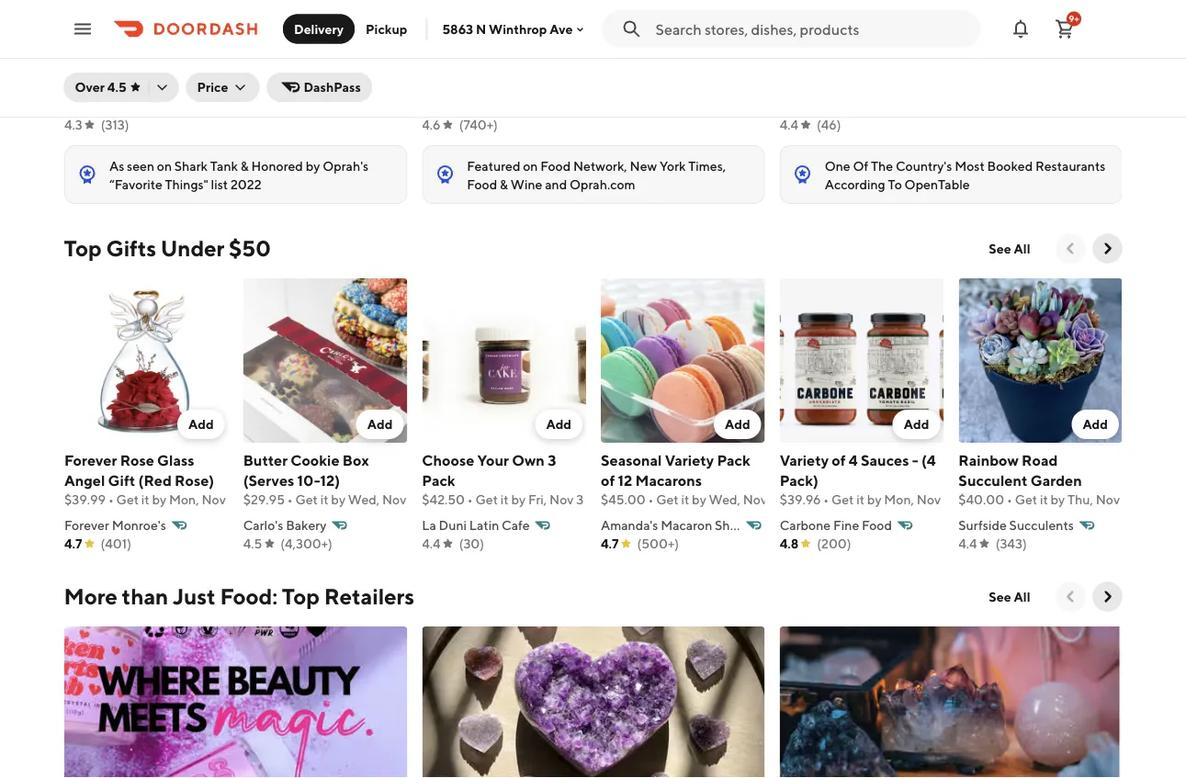 Task type: locate. For each thing, give the bounding box(es) containing it.
mon,
[[169, 492, 199, 507], [884, 492, 914, 507]]

wed, inside seasonal variety pack of 12 macarons $45.00 • get it by wed, nov 8
[[709, 492, 740, 507]]

2 4.7 from the left
[[601, 536, 619, 551]]

1 vertical spatial forever
[[64, 517, 109, 533]]

8 inside seasonal variety pack of 12 macarons $45.00 • get it by wed, nov 8
[[770, 492, 777, 507]]

1 variety from the left
[[665, 451, 714, 469]]

variety up pack)
[[780, 451, 829, 469]]

0 vertical spatial pack
[[717, 451, 750, 469]]

by down sauces
[[867, 492, 882, 507]]

4.7 for of
[[601, 536, 619, 551]]

0 vertical spatial see
[[989, 241, 1012, 256]]

nov up shoppe
[[743, 492, 767, 507]]

1 vertical spatial all
[[1014, 589, 1031, 604]]

4.4 down surfside at the right bottom of page
[[959, 536, 977, 551]]

4.4 down la
[[422, 536, 440, 551]]

nov down rose)
[[201, 492, 225, 507]]

gift
[[108, 471, 135, 489]]

1 horizontal spatial pack
[[717, 451, 750, 469]]

by down the over 4.5
[[100, 98, 114, 113]]

3 add from the left
[[546, 416, 571, 431]]

add up choose your own 3 pack $42.50 • get it by fri, nov 3
[[546, 416, 571, 431]]

see all link down (343)
[[978, 582, 1042, 612]]

amanda's
[[601, 517, 658, 533]]

2 add from the left
[[367, 416, 392, 431]]

all left previous button of carousel icon
[[1014, 589, 1031, 604]]

4.4 left (46)
[[780, 118, 798, 133]]

see all left previous button of carousel image
[[989, 241, 1031, 256]]

4.3
[[64, 118, 82, 133]]

see all link for more than just food: top retailers
[[978, 582, 1042, 612]]

1 wed, from the left
[[348, 492, 379, 507]]

all for more than just food: top retailers
[[1014, 589, 1031, 604]]

4.7 down amanda's
[[601, 536, 619, 551]]

get up surfside succulents
[[1015, 492, 1037, 507]]

get
[[64, 98, 86, 113], [116, 492, 138, 507], [295, 492, 318, 507], [475, 492, 498, 507], [656, 492, 679, 507], [831, 492, 854, 507], [1015, 492, 1037, 507]]

2 8 from the left
[[770, 492, 777, 507]]

add up the 'box'
[[367, 416, 392, 431]]

2 forever from the top
[[64, 517, 109, 533]]

pack inside seasonal variety pack of 12 macarons $45.00 • get it by wed, nov 8
[[717, 451, 750, 469]]

variety inside variety of 4 sauces - (4 pack) $39.96 • get it by mon, nov 6
[[780, 451, 829, 469]]

1 all from the top
[[1014, 241, 1031, 256]]

3
[[165, 98, 172, 113], [547, 451, 556, 469], [576, 492, 583, 507]]

add up rainbow road succulent garden $40.00 • get it by thu, nov 9
[[1083, 416, 1108, 431]]

see all link for top gifts under $50
[[978, 234, 1042, 263]]

according
[[825, 178, 885, 193]]

• down "succulent"
[[1007, 492, 1012, 507]]

wed, down the 'box'
[[348, 492, 379, 507]]

0 horizontal spatial variety
[[665, 451, 714, 469]]

0 vertical spatial 4.5
[[107, 80, 126, 95]]

forever for rose
[[64, 451, 117, 469]]

retailers
[[324, 584, 415, 610]]

0 horizontal spatial food
[[467, 178, 497, 193]]

2 see all link from the top
[[978, 582, 1042, 612]]

gifts
[[106, 235, 156, 262]]

6 add from the left
[[1083, 416, 1108, 431]]

0 vertical spatial see all link
[[978, 234, 1042, 263]]

nov down (4
[[917, 492, 941, 507]]

nov inside forever rose glass angel gift (red rose) $39.99 • get it by mon, nov 6
[[201, 492, 225, 507]]

1 see all link from the top
[[978, 234, 1042, 263]]

it down 12)
[[320, 492, 328, 507]]

6
[[228, 492, 236, 507], [944, 492, 951, 507]]

fri, up (313)
[[117, 98, 135, 113]]

1 horizontal spatial &
[[500, 178, 508, 193]]

• down macarons
[[648, 492, 653, 507]]

just
[[173, 584, 216, 610]]

0 horizontal spatial pack
[[422, 471, 455, 489]]

3 left the $45.00
[[576, 492, 583, 507]]

& down 'featured'
[[500, 178, 508, 193]]

forever down $39.99
[[64, 517, 109, 533]]

times,
[[688, 159, 726, 174]]

get inside seasonal variety pack of 12 macarons $45.00 • get it by wed, nov 8
[[656, 492, 679, 507]]

5863 n winthrop ave button
[[443, 21, 588, 37]]

add
[[188, 416, 213, 431], [367, 416, 392, 431], [546, 416, 571, 431], [725, 416, 750, 431], [904, 416, 929, 431], [1083, 416, 1108, 431]]

nov left $42.50
[[382, 492, 406, 507]]

6 inside forever rose glass angel gift (red rose) $39.99 • get it by mon, nov 6
[[228, 492, 236, 507]]

carbone fine food
[[780, 517, 892, 533]]

see all for more than just food: top retailers
[[989, 589, 1031, 604]]

1 8 from the left
[[409, 492, 416, 507]]

it down macarons
[[681, 492, 689, 507]]

1 forever from the top
[[64, 451, 117, 469]]

0 horizontal spatial 4.5
[[107, 80, 126, 95]]

0 vertical spatial food
[[540, 159, 571, 174]]

1 mon, from the left
[[169, 492, 199, 507]]

by inside rainbow road succulent garden $40.00 • get it by thu, nov 9
[[1051, 492, 1065, 507]]

wed, inside 'butter cookie box (serves 10-12) $29.95 • get it by wed, nov 8'
[[348, 492, 379, 507]]

• inside seasonal variety pack of 12 macarons $45.00 • get it by wed, nov 8
[[648, 492, 653, 507]]

delivery
[[294, 21, 344, 36]]

fri, inside choose your own 3 pack $42.50 • get it by fri, nov 3
[[528, 492, 547, 507]]

0 vertical spatial forever
[[64, 451, 117, 469]]

wed,
[[348, 492, 379, 507], [709, 492, 740, 507]]

nov left free
[[138, 98, 162, 113]]

1 horizontal spatial 3
[[547, 451, 556, 469]]

• up la duni latin cafe
[[467, 492, 473, 507]]

delivery button
[[283, 14, 355, 44]]

0 horizontal spatial fri,
[[117, 98, 135, 113]]

by inside 'butter cookie box (serves 10-12) $29.95 • get it by wed, nov 8'
[[331, 492, 345, 507]]

1 6 from the left
[[228, 492, 236, 507]]

1 horizontal spatial 4.7
[[601, 536, 619, 551]]

0 horizontal spatial &
[[240, 159, 248, 174]]

4.7
[[64, 536, 82, 551], [601, 536, 619, 551]]

mon, inside forever rose glass angel gift (red rose) $39.99 • get it by mon, nov 6
[[169, 492, 199, 507]]

4.5 down the carlo's at the left bottom of the page
[[243, 536, 262, 551]]

opentable
[[905, 178, 970, 193]]

top left gifts
[[64, 235, 102, 262]]

wed, for seasonal variety pack of 12 macarons
[[709, 492, 740, 507]]

by left the oprah's at the top left
[[305, 159, 320, 174]]

pack inside choose your own 3 pack $42.50 • get it by fri, nov 3
[[422, 471, 455, 489]]

pickup
[[366, 21, 408, 36]]

0 horizontal spatial 3
[[165, 98, 172, 113]]

see down (343)
[[989, 589, 1012, 604]]

1 horizontal spatial wed,
[[709, 492, 740, 507]]

of left 4
[[832, 451, 846, 469]]

2 see all from the top
[[989, 589, 1031, 604]]

wed, up shoppe
[[709, 492, 740, 507]]

1 horizontal spatial 4.4
[[780, 118, 798, 133]]

1 vertical spatial &
[[500, 178, 508, 193]]

(200)
[[817, 536, 851, 551]]

your
[[477, 451, 509, 469]]

1 vertical spatial of
[[601, 471, 615, 489]]

of left 12
[[601, 471, 615, 489]]

succulent
[[959, 471, 1028, 489]]

4.5 inside button
[[107, 80, 126, 95]]

get up 4.3
[[64, 98, 86, 113]]

1 vertical spatial 4.5
[[243, 536, 262, 551]]

0 horizontal spatial on
[[157, 159, 171, 174]]

pack up shoppe
[[717, 451, 750, 469]]

see all link
[[978, 234, 1042, 263], [978, 582, 1042, 612]]

0 horizontal spatial 8
[[409, 492, 416, 507]]

on right seen
[[157, 159, 171, 174]]

add up - at bottom
[[904, 416, 929, 431]]

5 add from the left
[[904, 416, 929, 431]]

2 see from the top
[[989, 589, 1012, 604]]

free
[[183, 98, 209, 113]]

5863 n winthrop ave
[[443, 21, 573, 37]]

4.7 left (401)
[[64, 536, 82, 551]]

• right "$29.95"
[[287, 492, 292, 507]]

all for top gifts under $50
[[1014, 241, 1031, 256]]

as seen on shark tank & honored by oprah's "favorite things" list 2022
[[109, 159, 368, 193]]

pack up $42.50
[[422, 471, 455, 489]]

6 left '$40.00'
[[944, 492, 951, 507]]

see all down (343)
[[989, 589, 1031, 604]]

• right '$39.96'
[[823, 492, 829, 507]]

1 vertical spatial 3
[[547, 451, 556, 469]]

(serves
[[243, 471, 294, 489]]

0 vertical spatial top
[[64, 235, 102, 262]]

n
[[476, 21, 486, 37]]

1 horizontal spatial of
[[832, 451, 846, 469]]

than
[[122, 584, 168, 610]]

angel
[[64, 471, 105, 489]]

1 vertical spatial top
[[282, 584, 320, 610]]

get down 10-
[[295, 492, 318, 507]]

of inside variety of 4 sauces - (4 pack) $39.96 • get it by mon, nov 6
[[832, 451, 846, 469]]

rainbow road succulent garden $40.00 • get it by thu, nov 9
[[959, 451, 1130, 507]]

york
[[659, 159, 686, 174]]

"favorite
[[109, 178, 162, 193]]

4.4 for choose your own 3 pack
[[422, 536, 440, 551]]

pack)
[[780, 471, 818, 489]]

4.5 right over
[[107, 80, 126, 95]]

it down (red
[[141, 492, 149, 507]]

0 horizontal spatial wed,
[[348, 492, 379, 507]]

it up "fine" on the right of page
[[856, 492, 865, 507]]

1 horizontal spatial fri,
[[528, 492, 547, 507]]

under
[[161, 235, 225, 262]]

food down 'featured'
[[467, 178, 497, 193]]

nov left the $45.00
[[549, 492, 573, 507]]

food right "fine" on the right of page
[[862, 517, 892, 533]]

1 horizontal spatial top
[[282, 584, 320, 610]]

by down 12)
[[331, 492, 345, 507]]

1 horizontal spatial 8
[[770, 492, 777, 507]]

0 vertical spatial 3
[[165, 98, 172, 113]]

cookie
[[290, 451, 339, 469]]

4 add from the left
[[725, 416, 750, 431]]

top right food:
[[282, 584, 320, 610]]

•
[[175, 98, 180, 113], [108, 492, 113, 507], [287, 492, 292, 507], [467, 492, 473, 507], [648, 492, 653, 507], [823, 492, 829, 507], [1007, 492, 1012, 507]]

pickup button
[[355, 14, 419, 44]]

shark
[[174, 159, 207, 174]]

duni
[[439, 517, 467, 533]]

all left previous button of carousel image
[[1014, 241, 1031, 256]]

4.5
[[107, 80, 126, 95], [243, 536, 262, 551]]

get up latin
[[475, 492, 498, 507]]

0 vertical spatial of
[[832, 451, 846, 469]]

1 vertical spatial pack
[[422, 471, 455, 489]]

by down (red
[[152, 492, 166, 507]]

2 wed, from the left
[[709, 492, 740, 507]]

1 horizontal spatial mon,
[[884, 492, 914, 507]]

8 left $42.50
[[409, 492, 416, 507]]

0 horizontal spatial top
[[64, 235, 102, 262]]

list
[[211, 178, 228, 193]]

forever up angel
[[64, 451, 117, 469]]

food for featured
[[540, 159, 571, 174]]

2 vertical spatial food
[[862, 517, 892, 533]]

4.4
[[780, 118, 798, 133], [422, 536, 440, 551], [959, 536, 977, 551]]

1 horizontal spatial 6
[[944, 492, 951, 507]]

nov inside rainbow road succulent garden $40.00 • get it by thu, nov 9
[[1096, 492, 1120, 507]]

by
[[100, 98, 114, 113], [305, 159, 320, 174], [152, 492, 166, 507], [331, 492, 345, 507], [511, 492, 525, 507], [692, 492, 706, 507], [867, 492, 882, 507], [1051, 492, 1065, 507]]

by up macaron
[[692, 492, 706, 507]]

oprah.com
[[569, 178, 635, 193]]

get it by fri, nov 3 • free shipping
[[64, 98, 262, 113]]

previous button of carousel image
[[1062, 240, 1081, 258]]

add for seasonal variety pack of 12 macarons
[[725, 416, 750, 431]]

1 vertical spatial see all
[[989, 589, 1031, 604]]

get down macarons
[[656, 492, 679, 507]]

ave
[[550, 21, 573, 37]]

6 left "$29.95"
[[228, 492, 236, 507]]

and
[[545, 178, 567, 193]]

it down 'garden'
[[1040, 492, 1048, 507]]

2 horizontal spatial food
[[862, 517, 892, 533]]

get up "fine" on the right of page
[[831, 492, 854, 507]]

add for butter cookie box (serves 10-12)
[[367, 416, 392, 431]]

more than just food: top retailers
[[64, 584, 415, 610]]

seasonal variety pack of 12 macarons $45.00 • get it by wed, nov 8
[[601, 451, 777, 507]]

$42.50
[[422, 492, 465, 507]]

food up and
[[540, 159, 571, 174]]

shoppe
[[715, 517, 760, 533]]

forever inside forever rose glass angel gift (red rose) $39.99 • get it by mon, nov 6
[[64, 451, 117, 469]]

on inside featured on food network, new york times, food & wine and oprah.com
[[523, 159, 538, 174]]

see all link left previous button of carousel image
[[978, 234, 1042, 263]]

2 vertical spatial 3
[[576, 492, 583, 507]]

fine
[[833, 517, 859, 533]]

(313)
[[100, 118, 129, 133]]

2 mon, from the left
[[884, 492, 914, 507]]

1 4.7 from the left
[[64, 536, 82, 551]]

6 inside variety of 4 sauces - (4 pack) $39.96 • get it by mon, nov 6
[[944, 492, 951, 507]]

2 6 from the left
[[944, 492, 951, 507]]

0 vertical spatial see all
[[989, 241, 1031, 256]]

• down gift
[[108, 492, 113, 507]]

get down gift
[[116, 492, 138, 507]]

get inside choose your own 3 pack $42.50 • get it by fri, nov 3
[[475, 492, 498, 507]]

it up the cafe
[[500, 492, 508, 507]]

0 horizontal spatial 4.4
[[422, 536, 440, 551]]

0 horizontal spatial 4.7
[[64, 536, 82, 551]]

$39.99
[[64, 492, 105, 507]]

1 horizontal spatial variety
[[780, 451, 829, 469]]

booked
[[987, 159, 1033, 174]]

variety of 4 sauces - (4 pack) $39.96 • get it by mon, nov 6
[[780, 451, 951, 507]]

3 left free
[[165, 98, 172, 113]]

3 right own
[[547, 451, 556, 469]]

forever
[[64, 451, 117, 469], [64, 517, 109, 533]]

it inside forever rose glass angel gift (red rose) $39.99 • get it by mon, nov 6
[[141, 492, 149, 507]]

1 horizontal spatial on
[[523, 159, 538, 174]]

food
[[540, 159, 571, 174], [467, 178, 497, 193], [862, 517, 892, 533]]

mon, down rose)
[[169, 492, 199, 507]]

8 inside 'butter cookie box (serves 10-12) $29.95 • get it by wed, nov 8'
[[409, 492, 416, 507]]

fri, up the cafe
[[528, 492, 547, 507]]

1 see all from the top
[[989, 241, 1031, 256]]

carlo's bakery
[[243, 517, 326, 533]]

4.8
[[780, 536, 799, 551]]

6 for forever rose glass angel gift (red rose)
[[228, 492, 236, 507]]

&
[[240, 159, 248, 174], [500, 178, 508, 193]]

0 horizontal spatial of
[[601, 471, 615, 489]]

see left previous button of carousel image
[[989, 241, 1012, 256]]

1 on from the left
[[157, 159, 171, 174]]

nov inside seasonal variety pack of 12 macarons $45.00 • get it by wed, nov 8
[[743, 492, 767, 507]]

0 horizontal spatial 6
[[228, 492, 236, 507]]

& up 2022
[[240, 159, 248, 174]]

featured
[[467, 159, 520, 174]]

the
[[871, 159, 893, 174]]

1 see from the top
[[989, 241, 1012, 256]]

nov left the "9"
[[1096, 492, 1120, 507]]

1 vertical spatial see all link
[[978, 582, 1042, 612]]

country's
[[896, 159, 952, 174]]

road
[[1022, 451, 1058, 469]]

0 horizontal spatial mon,
[[169, 492, 199, 507]]

4.4 for rainbow road succulent garden
[[959, 536, 977, 551]]

on up wine on the top
[[523, 159, 538, 174]]

add up seasonal variety pack of 12 macarons $45.00 • get it by wed, nov 8
[[725, 416, 750, 431]]

8 for butter cookie box (serves 10-12)
[[409, 492, 416, 507]]

fri,
[[117, 98, 135, 113], [528, 492, 547, 507]]

2 all from the top
[[1014, 589, 1031, 604]]

by down 'garden'
[[1051, 492, 1065, 507]]

1 add from the left
[[188, 416, 213, 431]]

2 horizontal spatial 4.4
[[959, 536, 977, 551]]

mon, inside variety of 4 sauces - (4 pack) $39.96 • get it by mon, nov 6
[[884, 492, 914, 507]]

8 for seasonal variety pack of 12 macarons
[[770, 492, 777, 507]]

see
[[989, 241, 1012, 256], [989, 589, 1012, 604]]

of
[[832, 451, 846, 469], [601, 471, 615, 489]]

add up glass
[[188, 416, 213, 431]]

2 variety from the left
[[780, 451, 829, 469]]

carlo's
[[243, 517, 283, 533]]

8 left '$39.96'
[[770, 492, 777, 507]]

• left free
[[175, 98, 180, 113]]

(46)
[[817, 118, 841, 133]]

variety up macarons
[[665, 451, 714, 469]]

mon, down sauces
[[884, 492, 914, 507]]

1 vertical spatial see
[[989, 589, 1012, 604]]

1 vertical spatial fri,
[[528, 492, 547, 507]]

boarderie
[[64, 75, 131, 92]]

0 vertical spatial all
[[1014, 241, 1031, 256]]

1 horizontal spatial food
[[540, 159, 571, 174]]

2 on from the left
[[523, 159, 538, 174]]

choose
[[422, 451, 474, 469]]

by up the cafe
[[511, 492, 525, 507]]

0 vertical spatial &
[[240, 159, 248, 174]]



Task type: vqa. For each thing, say whether or not it's contained in the screenshot.
the Newly
no



Task type: describe. For each thing, give the bounding box(es) containing it.
over 4.5
[[75, 80, 126, 95]]

(401)
[[100, 536, 131, 551]]

get inside variety of 4 sauces - (4 pack) $39.96 • get it by mon, nov 6
[[831, 492, 854, 507]]

forever for monroe's
[[64, 517, 109, 533]]

wed, for butter cookie box (serves 10-12)
[[348, 492, 379, 507]]

• inside choose your own 3 pack $42.50 • get it by fri, nov 3
[[467, 492, 473, 507]]

see all for top gifts under $50
[[989, 241, 1031, 256]]

box
[[342, 451, 369, 469]]

by inside as seen on shark tank & honored by oprah's "favorite things" list 2022
[[305, 159, 320, 174]]

it inside rainbow road succulent garden $40.00 • get it by thu, nov 9
[[1040, 492, 1048, 507]]

of inside seasonal variety pack of 12 macarons $45.00 • get it by wed, nov 8
[[601, 471, 615, 489]]

it down over
[[89, 98, 97, 113]]

it inside choose your own 3 pack $42.50 • get it by fri, nov 3
[[500, 492, 508, 507]]

9
[[1123, 492, 1130, 507]]

(red
[[138, 471, 171, 489]]

nov inside choose your own 3 pack $42.50 • get it by fri, nov 3
[[549, 492, 573, 507]]

by inside seasonal variety pack of 12 macarons $45.00 • get it by wed, nov 8
[[692, 492, 706, 507]]

6 for variety of 4 sauces - (4 pack)
[[944, 492, 951, 507]]

(4,300+)
[[280, 536, 332, 551]]

on inside as seen on shark tank & honored by oprah's "favorite things" list 2022
[[157, 159, 171, 174]]

$39.96
[[780, 492, 821, 507]]

shipping
[[212, 98, 262, 113]]

butter
[[243, 451, 287, 469]]

mon, for (4
[[884, 492, 914, 507]]

restaurants
[[1035, 159, 1106, 174]]

2 horizontal spatial 3
[[576, 492, 583, 507]]

mon, for (red
[[169, 492, 199, 507]]

latin
[[469, 517, 499, 533]]

more than just food: top retailers link
[[64, 582, 415, 612]]

network,
[[573, 159, 627, 174]]

dashpass
[[304, 80, 361, 95]]

food:
[[220, 584, 278, 610]]

rainbow
[[959, 451, 1019, 469]]

winthrop
[[489, 21, 547, 37]]

& inside as seen on shark tank & honored by oprah's "favorite things" list 2022
[[240, 159, 248, 174]]

4.6
[[422, 118, 440, 133]]

bakery
[[286, 517, 326, 533]]

top gifts under $50 link
[[64, 234, 271, 263]]

$45.00
[[601, 492, 645, 507]]

seen
[[126, 159, 154, 174]]

• inside forever rose glass angel gift (red rose) $39.99 • get it by mon, nov 6
[[108, 492, 113, 507]]

by inside forever rose glass angel gift (red rose) $39.99 • get it by mon, nov 6
[[152, 492, 166, 507]]

previous button of carousel image
[[1062, 588, 1081, 606]]

next button of carousel image
[[1099, 240, 1117, 258]]

(500+)
[[637, 536, 679, 551]]

amanda's macaron shoppe
[[601, 517, 760, 533]]

nov inside variety of 4 sauces - (4 pack) $39.96 • get it by mon, nov 6
[[917, 492, 941, 507]]

monroe's
[[111, 517, 166, 533]]

next button of carousel image
[[1099, 588, 1117, 606]]

surfside succulents
[[959, 517, 1074, 533]]

by inside variety of 4 sauces - (4 pack) $39.96 • get it by mon, nov 6
[[867, 492, 882, 507]]

Store search: begin typing to search for stores available on DoorDash text field
[[656, 19, 970, 39]]

9+
[[1069, 13, 1080, 24]]

food for carbone
[[862, 517, 892, 533]]

(30)
[[459, 536, 484, 551]]

succulents
[[1009, 517, 1074, 533]]

wine
[[510, 178, 542, 193]]

it inside seasonal variety pack of 12 macarons $45.00 • get it by wed, nov 8
[[681, 492, 689, 507]]

forever monroe's
[[64, 517, 166, 533]]

thu,
[[1068, 492, 1093, 507]]

seasonal
[[601, 451, 662, 469]]

variety inside seasonal variety pack of 12 macarons $45.00 • get it by wed, nov 8
[[665, 451, 714, 469]]

forever rose glass angel gift (red rose) $39.99 • get it by mon, nov 6
[[64, 451, 236, 507]]

price button
[[186, 73, 260, 102]]

$29.95
[[243, 492, 284, 507]]

see for top gifts under $50
[[989, 241, 1012, 256]]

0 vertical spatial fri,
[[117, 98, 135, 113]]

new
[[630, 159, 657, 174]]

one of the country's most booked restaurants according to opentable
[[825, 159, 1106, 193]]

rose
[[120, 451, 154, 469]]

la
[[422, 517, 436, 533]]

dashpass button
[[267, 73, 372, 102]]

4.7 for angel
[[64, 536, 82, 551]]

get inside 'butter cookie box (serves 10-12) $29.95 • get it by wed, nov 8'
[[295, 492, 318, 507]]

cafe
[[501, 517, 530, 533]]

carbone
[[780, 517, 831, 533]]

sauces
[[861, 451, 909, 469]]

add for rainbow road succulent garden
[[1083, 416, 1108, 431]]

4
[[849, 451, 858, 469]]

• inside 'butter cookie box (serves 10-12) $29.95 • get it by wed, nov 8'
[[287, 492, 292, 507]]

it inside variety of 4 sauces - (4 pack) $39.96 • get it by mon, nov 6
[[856, 492, 865, 507]]

by inside choose your own 3 pack $42.50 • get it by fri, nov 3
[[511, 492, 525, 507]]

over 4.5 button
[[64, 73, 179, 102]]

see for more than just food: top retailers
[[989, 589, 1012, 604]]

9+ button
[[1047, 11, 1084, 47]]

to
[[888, 178, 902, 193]]

(343)
[[996, 536, 1027, 551]]

• inside rainbow road succulent garden $40.00 • get it by thu, nov 9
[[1007, 492, 1012, 507]]

-
[[912, 451, 918, 469]]

1 items, open order cart image
[[1054, 18, 1076, 40]]

• inside variety of 4 sauces - (4 pack) $39.96 • get it by mon, nov 6
[[823, 492, 829, 507]]

rose)
[[174, 471, 214, 489]]

& inside featured on food network, new york times, food & wine and oprah.com
[[500, 178, 508, 193]]

10-
[[297, 471, 320, 489]]

1 vertical spatial food
[[467, 178, 497, 193]]

get inside rainbow road succulent garden $40.00 • get it by thu, nov 9
[[1015, 492, 1037, 507]]

macaron
[[661, 517, 712, 533]]

as
[[109, 159, 124, 174]]

(4
[[921, 451, 936, 469]]

most
[[955, 159, 985, 174]]

it inside 'butter cookie box (serves 10-12) $29.95 • get it by wed, nov 8'
[[320, 492, 328, 507]]

notification bell image
[[1010, 18, 1032, 40]]

add for variety of 4 sauces - (4 pack)
[[904, 416, 929, 431]]

open menu image
[[72, 18, 94, 40]]

over
[[75, 80, 105, 95]]

5863
[[443, 21, 473, 37]]

garden
[[1031, 471, 1082, 489]]

$50
[[229, 235, 271, 262]]

butter cookie box (serves 10-12) $29.95 • get it by wed, nov 8
[[243, 451, 416, 507]]

honored
[[251, 159, 303, 174]]

get inside forever rose glass angel gift (red rose) $39.99 • get it by mon, nov 6
[[116, 492, 138, 507]]

choose your own 3 pack $42.50 • get it by fri, nov 3
[[422, 451, 583, 507]]

nov inside 'butter cookie box (serves 10-12) $29.95 • get it by wed, nov 8'
[[382, 492, 406, 507]]

glass
[[157, 451, 194, 469]]

macarons
[[635, 471, 702, 489]]

12)
[[320, 471, 340, 489]]

1 horizontal spatial 4.5
[[243, 536, 262, 551]]

add for forever rose glass angel gift (red rose)
[[188, 416, 213, 431]]



